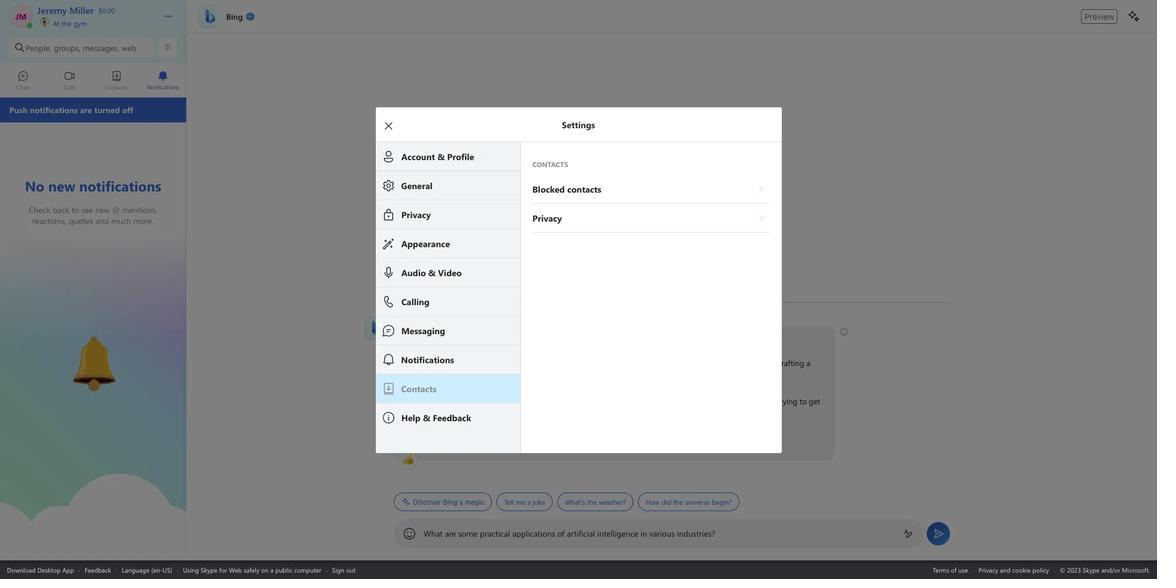 Task type: describe. For each thing, give the bounding box(es) containing it.
using
[[183, 565, 199, 574]]

ask me any type of question, like finding vegan restaurants in cambridge, itinerary for your trip to europe or drafting a story for curious kids. in groups, remember to mention me with @bing. i'm an ai preview, so i'm still learning. sometimes i might say something weird. don't get mad at me, i'm just trying to get better! if you want to start over, type
[[400, 357, 823, 445]]

finding
[[516, 357, 541, 368]]

!
[[455, 332, 457, 343]]

2 horizontal spatial me
[[592, 370, 603, 381]]

feedback link
[[85, 565, 111, 574]]

tell
[[504, 497, 514, 507]]

kids.
[[459, 370, 474, 381]]

web
[[229, 565, 242, 574]]

can
[[477, 332, 490, 343]]

remember
[[513, 370, 549, 381]]

terms of use link
[[933, 565, 968, 574]]

safely
[[244, 565, 260, 574]]

joke
[[533, 497, 545, 507]]

me for tell me a joke
[[516, 497, 525, 507]]

say
[[599, 396, 610, 407]]

better!
[[400, 409, 423, 420]]

public
[[275, 565, 293, 574]]

bing, 9:24 am
[[394, 316, 436, 325]]

privacy
[[979, 565, 999, 574]]

desktop
[[37, 565, 61, 574]]

you inside ask me any type of question, like finding vegan restaurants in cambridge, itinerary for your trip to europe or drafting a story for curious kids. in groups, remember to mention me with @bing. i'm an ai preview, so i'm still learning. sometimes i might say something weird. don't get mad at me, i'm just trying to get better! if you want to start over, type
[[407, 434, 420, 445]]

1 horizontal spatial of
[[558, 528, 565, 539]]

groups, inside ask me any type of question, like finding vegan restaurants in cambridge, itinerary for your trip to europe or drafting a story for curious kids. in groups, remember to mention me with @bing. i'm an ai preview, so i'm still learning. sometimes i might say something weird. don't get mad at me, i'm just trying to get better! if you want to start over, type
[[485, 370, 511, 381]]

bell
[[58, 332, 73, 344]]

sign
[[332, 565, 345, 574]]

an
[[413, 396, 421, 407]]

privacy and cookie policy
[[979, 565, 1050, 574]]

using skype for web safely on a public computer
[[183, 565, 322, 574]]

1 horizontal spatial for
[[420, 370, 429, 381]]

1 horizontal spatial in
[[641, 528, 647, 539]]

what are some practical applications of artificial intelligence in various industries?
[[424, 528, 716, 539]]

still
[[486, 396, 497, 407]]

people, groups, messages, web
[[26, 42, 136, 53]]

in inside ask me any type of question, like finding vegan restaurants in cambridge, itinerary for your trip to europe or drafting a story for curious kids. in groups, remember to mention me with @bing. i'm an ai preview, so i'm still learning. sometimes i might say something weird. don't get mad at me, i'm just trying to get better! if you want to start over, type
[[606, 357, 613, 368]]

2 horizontal spatial the
[[673, 497, 683, 507]]

2 vertical spatial for
[[219, 565, 227, 574]]

don't
[[674, 396, 693, 407]]

practical
[[480, 528, 510, 539]]

to right trip
[[731, 357, 738, 368]]

hey,
[[400, 332, 415, 343]]

weather?
[[599, 497, 626, 507]]

me,
[[735, 396, 748, 407]]

download
[[7, 565, 36, 574]]

begin?
[[712, 497, 732, 507]]

industries?
[[677, 528, 716, 539]]

like
[[502, 357, 514, 368]]

download desktop app link
[[7, 565, 74, 574]]

with
[[605, 370, 620, 381]]

ai
[[423, 396, 431, 407]]

question,
[[469, 357, 500, 368]]

2 horizontal spatial for
[[688, 357, 697, 368]]

gym
[[73, 19, 87, 28]]

restaurants
[[566, 357, 604, 368]]

magic
[[465, 498, 484, 506]]

(openhands)
[[748, 433, 792, 444]]

preview,
[[433, 396, 461, 407]]

start
[[450, 434, 466, 445]]

hey, this is bing ! how can i help you today?
[[400, 332, 553, 343]]

of inside ask me any type of question, like finding vegan restaurants in cambridge, itinerary for your trip to europe or drafting a story for curious kids. in groups, remember to mention me with @bing. i'm an ai preview, so i'm still learning. sometimes i might say something weird. don't get mad at me, i'm just trying to get better! if you want to start over, type
[[459, 357, 466, 368]]

feedback
[[85, 565, 111, 574]]

web
[[122, 42, 136, 53]]

skype
[[201, 565, 218, 574]]

2 vertical spatial of
[[951, 565, 957, 574]]

a inside button
[[527, 497, 531, 507]]

might
[[576, 396, 597, 407]]

curious
[[431, 370, 457, 381]]

people, groups, messages, web button
[[9, 37, 154, 58]]

some
[[459, 528, 478, 539]]

people,
[[26, 42, 52, 53]]

sign out link
[[332, 565, 356, 574]]

over,
[[468, 434, 484, 445]]

ask
[[400, 357, 412, 368]]

at the gym button
[[37, 16, 152, 28]]

contacts dialog
[[376, 107, 799, 453]]

am
[[426, 316, 436, 325]]

europe
[[741, 357, 765, 368]]

vegan
[[543, 357, 564, 368]]

artificial
[[567, 528, 595, 539]]

bing
[[439, 332, 455, 343]]

terms of use
[[933, 565, 968, 574]]



Task type: vqa. For each thing, say whether or not it's contained in the screenshot.
feedback,
no



Task type: locate. For each thing, give the bounding box(es) containing it.
how
[[459, 332, 475, 343], [646, 497, 660, 507]]

terms
[[933, 565, 950, 574]]

app
[[62, 565, 74, 574]]

of
[[459, 357, 466, 368], [558, 528, 565, 539], [951, 565, 957, 574]]

language (en-us)
[[122, 565, 172, 574]]

1 vertical spatial of
[[558, 528, 565, 539]]

how did the universe begin?
[[646, 497, 732, 507]]

language (en-us) link
[[122, 565, 172, 574]]

the for at
[[62, 19, 72, 28]]

0 vertical spatial me
[[415, 357, 426, 368]]

1 horizontal spatial i'm
[[473, 396, 484, 407]]

is
[[431, 332, 437, 343]]

0 vertical spatial of
[[459, 357, 466, 368]]

0 horizontal spatial a
[[270, 565, 274, 574]]

on
[[261, 565, 269, 574]]

groups, down at the gym
[[54, 42, 81, 53]]

to
[[731, 357, 738, 368], [551, 370, 558, 381], [800, 396, 807, 407], [441, 434, 448, 445]]

1 vertical spatial you
[[407, 434, 420, 445]]

0 horizontal spatial the
[[62, 19, 72, 28]]

bing,
[[394, 316, 409, 325]]

how right !
[[459, 332, 475, 343]]

0 vertical spatial in
[[606, 357, 613, 368]]

if
[[400, 434, 405, 445]]

1 vertical spatial in
[[641, 528, 647, 539]]

1 horizontal spatial me
[[516, 497, 525, 507]]

wednesday, november 8, 2023 heading
[[394, 289, 951, 310]]

the right at
[[62, 19, 72, 28]]

itinerary
[[657, 357, 686, 368]]

me left 'any'
[[415, 357, 426, 368]]

cambridge,
[[615, 357, 655, 368]]

0 horizontal spatial how
[[459, 332, 475, 343]]

you right the help
[[513, 332, 526, 343]]

1 horizontal spatial the
[[587, 497, 597, 507]]

what's the weather?
[[565, 497, 626, 507]]

Type a message text field
[[424, 528, 894, 539]]

groups, down like
[[485, 370, 511, 381]]

1 horizontal spatial groups,
[[485, 370, 511, 381]]

how did the universe begin? button
[[638, 493, 740, 511]]

at the gym
[[51, 19, 87, 28]]

0 horizontal spatial groups,
[[54, 42, 81, 53]]

0 horizontal spatial you
[[407, 434, 420, 445]]

me right tell at bottom left
[[516, 497, 525, 507]]

what's the weather? button
[[557, 493, 634, 511]]

trying
[[777, 396, 798, 407]]

1 horizontal spatial you
[[513, 332, 526, 343]]

in up with
[[606, 357, 613, 368]]

i'm right 'so'
[[473, 396, 484, 407]]

of left artificial
[[558, 528, 565, 539]]

the right what's
[[587, 497, 597, 507]]

groups, inside people, groups, messages, web button
[[54, 42, 81, 53]]

0 horizontal spatial me
[[415, 357, 426, 368]]

type up the curious
[[442, 357, 457, 368]]

me inside button
[[516, 497, 525, 507]]

or
[[767, 357, 775, 368]]

1 vertical spatial for
[[420, 370, 429, 381]]

0 horizontal spatial type
[[442, 357, 457, 368]]

download desktop app
[[7, 565, 74, 574]]

something
[[612, 396, 649, 407]]

0 horizontal spatial get
[[695, 396, 707, 407]]

1 vertical spatial type
[[486, 434, 501, 445]]

policy
[[1033, 565, 1050, 574]]

2 horizontal spatial of
[[951, 565, 957, 574]]

2 vertical spatial a
[[270, 565, 274, 574]]

get left mad
[[695, 396, 707, 407]]

1 vertical spatial groups,
[[485, 370, 511, 381]]

computer
[[294, 565, 322, 574]]

1 horizontal spatial i
[[572, 396, 574, 407]]

1 vertical spatial me
[[592, 370, 603, 381]]

1 vertical spatial how
[[646, 497, 660, 507]]

1 vertical spatial a
[[527, 497, 531, 507]]

trip
[[717, 357, 729, 368]]

to down vegan
[[551, 370, 558, 381]]

want
[[422, 434, 439, 445]]

0 vertical spatial how
[[459, 332, 475, 343]]

discover bing's magic
[[413, 498, 484, 506]]

type right the over,
[[486, 434, 501, 445]]

cookie
[[1013, 565, 1031, 574]]

the right the did
[[673, 497, 683, 507]]

in left various on the right
[[641, 528, 647, 539]]

sometimes
[[532, 396, 570, 407]]

tab list
[[0, 66, 186, 97]]

me for ask me any type of question, like finding vegan restaurants in cambridge, itinerary for your trip to europe or drafting a story for curious kids. in groups, remember to mention me with @bing. i'm an ai preview, so i'm still learning. sometimes i might say something weird. don't get mad at me, i'm just trying to get better! if you want to start over, type
[[415, 357, 426, 368]]

1 i'm from the left
[[400, 396, 411, 407]]

0 vertical spatial groups,
[[54, 42, 81, 53]]

i left might
[[572, 396, 574, 407]]

you
[[513, 332, 526, 343], [407, 434, 420, 445]]

you right the if
[[407, 434, 420, 445]]

what
[[424, 528, 443, 539]]

various
[[650, 528, 675, 539]]

a right drafting
[[806, 357, 810, 368]]

i'm left an
[[400, 396, 411, 407]]

for right story
[[420, 370, 429, 381]]

story
[[400, 370, 417, 381]]

i inside ask me any type of question, like finding vegan restaurants in cambridge, itinerary for your trip to europe or drafting a story for curious kids. in groups, remember to mention me with @bing. i'm an ai preview, so i'm still learning. sometimes i might say something weird. don't get mad at me, i'm just trying to get better! if you want to start over, type
[[572, 396, 574, 407]]

help
[[496, 332, 511, 343]]

just
[[763, 396, 775, 407]]

0 vertical spatial i
[[492, 332, 494, 343]]

of up kids.
[[459, 357, 466, 368]]

9:24
[[411, 316, 424, 325]]

3 i'm from the left
[[750, 396, 761, 407]]

bing's
[[443, 498, 463, 506]]

learning.
[[500, 396, 529, 407]]

language
[[122, 565, 150, 574]]

mention
[[561, 370, 590, 381]]

any
[[428, 357, 440, 368]]

0 horizontal spatial i'm
[[400, 396, 411, 407]]

0 vertical spatial for
[[688, 357, 697, 368]]

today?
[[528, 332, 551, 343]]

1 horizontal spatial a
[[527, 497, 531, 507]]

0 vertical spatial a
[[806, 357, 810, 368]]

a right on
[[270, 565, 274, 574]]

out
[[346, 565, 356, 574]]

this
[[417, 332, 429, 343]]

discover
[[413, 498, 441, 506]]

messages,
[[83, 42, 119, 53]]

your
[[700, 357, 715, 368]]

using skype for web safely on a public computer link
[[183, 565, 322, 574]]

(en-
[[151, 565, 163, 574]]

of left use on the bottom of the page
[[951, 565, 957, 574]]

get
[[695, 396, 707, 407], [809, 396, 820, 407]]

@bing.
[[622, 370, 647, 381]]

get right trying
[[809, 396, 820, 407]]

applications
[[512, 528, 556, 539]]

a left joke on the left of the page
[[527, 497, 531, 507]]

for left your
[[688, 357, 697, 368]]

i'm left just
[[750, 396, 761, 407]]

0 vertical spatial you
[[513, 332, 526, 343]]

1 horizontal spatial how
[[646, 497, 660, 507]]

1 horizontal spatial get
[[809, 396, 820, 407]]

0 horizontal spatial i
[[492, 332, 494, 343]]

1 horizontal spatial type
[[486, 434, 501, 445]]

for left web
[[219, 565, 227, 574]]

2 horizontal spatial a
[[806, 357, 810, 368]]

universe
[[685, 497, 710, 507]]

0 vertical spatial type
[[442, 357, 457, 368]]

the for what's
[[587, 497, 597, 507]]

and
[[1000, 565, 1011, 574]]

2 i'm from the left
[[473, 396, 484, 407]]

how left the did
[[646, 497, 660, 507]]

2 vertical spatial me
[[516, 497, 525, 507]]

privacy and cookie policy link
[[979, 565, 1050, 574]]

mad
[[709, 396, 724, 407]]

2 horizontal spatial i'm
[[750, 396, 761, 407]]

2 get from the left
[[809, 396, 820, 407]]

are
[[445, 528, 456, 539]]

a inside ask me any type of question, like finding vegan restaurants in cambridge, itinerary for your trip to europe or drafting a story for curious kids. in groups, remember to mention me with @bing. i'm an ai preview, so i'm still learning. sometimes i might say something weird. don't get mad at me, i'm just trying to get better! if you want to start over, type
[[806, 357, 810, 368]]

1 get from the left
[[695, 396, 707, 407]]

to right trying
[[800, 396, 807, 407]]

to left start
[[441, 434, 448, 445]]

0 horizontal spatial for
[[219, 565, 227, 574]]

0 horizontal spatial of
[[459, 357, 466, 368]]

tell me a joke
[[504, 497, 545, 507]]

how inside button
[[646, 497, 660, 507]]

drafting
[[777, 357, 804, 368]]

0 horizontal spatial in
[[606, 357, 613, 368]]

so
[[463, 396, 471, 407]]

1 vertical spatial i
[[572, 396, 574, 407]]

tell me a joke button
[[497, 493, 553, 511]]

i right can at left bottom
[[492, 332, 494, 343]]

me left with
[[592, 370, 603, 381]]



